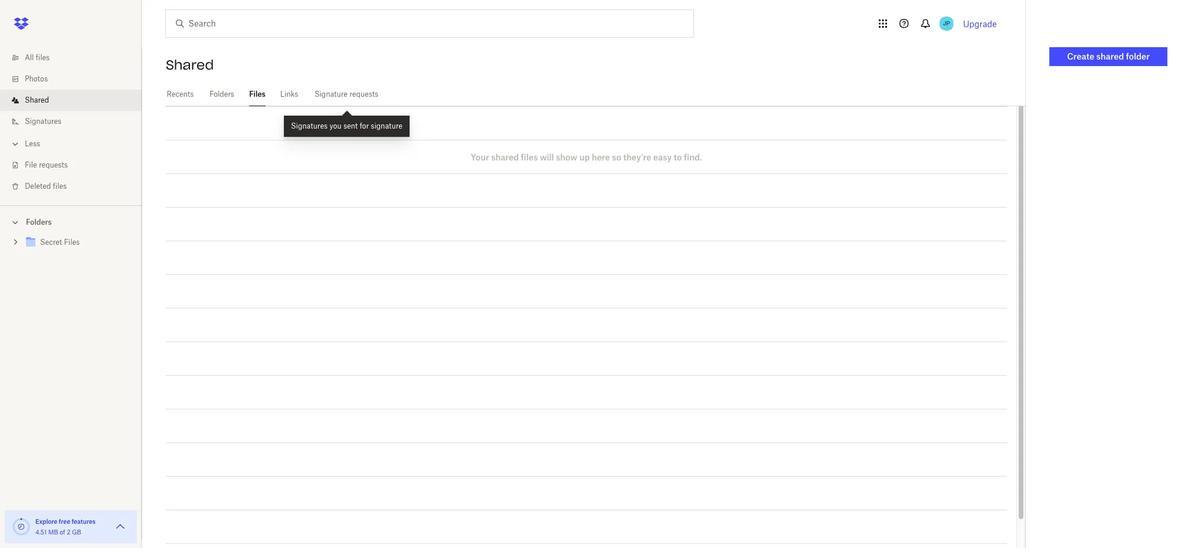 Task type: describe. For each thing, give the bounding box(es) containing it.
deleted files
[[25, 182, 67, 191]]

photos
[[25, 74, 48, 83]]

folders inside tab list
[[210, 90, 234, 99]]

recents link
[[166, 83, 195, 105]]

4.51
[[35, 529, 47, 536]]

1 vertical spatial files
[[64, 238, 80, 247]]

secret
[[40, 238, 62, 247]]

shared for create
[[1097, 51, 1125, 61]]

tab list containing recents
[[166, 83, 1026, 106]]

your shared files will show up here so they're easy to find.
[[471, 152, 702, 162]]

signature
[[371, 122, 403, 131]]

shared list item
[[0, 90, 142, 111]]

less
[[25, 139, 40, 148]]

folders inside button
[[26, 218, 52, 227]]

upgrade link
[[964, 19, 997, 29]]

deleted files link
[[9, 176, 142, 197]]

secret files link
[[24, 235, 132, 251]]

sent
[[344, 122, 358, 131]]

of
[[60, 529, 65, 536]]

Search in folder "Dropbox" text field
[[188, 17, 670, 30]]

signatures you sent for signature
[[291, 122, 403, 131]]

shared link
[[9, 90, 142, 111]]

they're
[[624, 152, 652, 162]]

1 vertical spatial files
[[521, 152, 538, 162]]

explore
[[35, 519, 57, 526]]

links link
[[280, 83, 299, 105]]

list containing all files
[[0, 40, 142, 206]]

your
[[471, 152, 490, 162]]

jp
[[943, 19, 951, 27]]

photos link
[[9, 69, 142, 90]]

create shared folder
[[1068, 51, 1150, 61]]

free
[[59, 519, 70, 526]]

so
[[612, 152, 622, 162]]

file requests link
[[9, 155, 142, 176]]

create shared folder button
[[1050, 47, 1168, 66]]

find.
[[684, 152, 702, 162]]

all files link
[[9, 47, 142, 69]]



Task type: vqa. For each thing, say whether or not it's contained in the screenshot.
Folders link
yes



Task type: locate. For each thing, give the bounding box(es) containing it.
1 vertical spatial requests
[[39, 161, 68, 169]]

requests for file requests
[[39, 161, 68, 169]]

to
[[674, 152, 682, 162]]

0 vertical spatial requests
[[350, 90, 379, 99]]

folders
[[210, 90, 234, 99], [26, 218, 52, 227]]

files
[[249, 90, 266, 99], [64, 238, 80, 247]]

links
[[280, 90, 298, 99]]

less image
[[9, 138, 21, 150]]

files left will
[[521, 152, 538, 162]]

file requests
[[25, 161, 68, 169]]

folders up secret
[[26, 218, 52, 227]]

0 vertical spatial folders
[[210, 90, 234, 99]]

requests inside tab list
[[350, 90, 379, 99]]

0 vertical spatial shared
[[166, 57, 214, 73]]

1 horizontal spatial shared
[[1097, 51, 1125, 61]]

create
[[1068, 51, 1095, 61]]

signature requests
[[315, 90, 379, 99]]

signature requests link
[[313, 83, 380, 105]]

tab list
[[166, 83, 1026, 106]]

0 horizontal spatial shared
[[25, 96, 49, 105]]

shared inside button
[[1097, 51, 1125, 61]]

deleted
[[25, 182, 51, 191]]

shared up the recents link
[[166, 57, 214, 73]]

here
[[592, 152, 610, 162]]

1 horizontal spatial folders
[[210, 90, 234, 99]]

1 horizontal spatial files
[[53, 182, 67, 191]]

1 vertical spatial shared
[[492, 152, 519, 162]]

explore free features 4.51 mb of 2 gb
[[35, 519, 96, 536]]

dropbox image
[[9, 12, 33, 35]]

requests right file
[[39, 161, 68, 169]]

0 horizontal spatial requests
[[39, 161, 68, 169]]

folder
[[1127, 51, 1150, 61]]

signatures for signatures you sent for signature
[[291, 122, 328, 131]]

requests up for
[[350, 90, 379, 99]]

features
[[72, 519, 96, 526]]

jp button
[[938, 14, 957, 33]]

all
[[25, 53, 34, 62]]

mb
[[48, 529, 58, 536]]

recents
[[167, 90, 194, 99]]

2
[[67, 529, 70, 536]]

0 horizontal spatial shared
[[492, 152, 519, 162]]

signatures left you
[[291, 122, 328, 131]]

2 horizontal spatial files
[[521, 152, 538, 162]]

1 horizontal spatial files
[[249, 90, 266, 99]]

files inside tab list
[[249, 90, 266, 99]]

0 horizontal spatial folders
[[26, 218, 52, 227]]

for
[[360, 122, 369, 131]]

requests for signature requests
[[350, 90, 379, 99]]

gb
[[72, 529, 81, 536]]

shared for your
[[492, 152, 519, 162]]

quota usage element
[[12, 518, 31, 537]]

show
[[556, 152, 578, 162]]

all files
[[25, 53, 50, 62]]

2 vertical spatial files
[[53, 182, 67, 191]]

requests inside list
[[39, 161, 68, 169]]

you
[[330, 122, 342, 131]]

easy
[[654, 152, 672, 162]]

signatures for signatures
[[25, 117, 61, 126]]

signatures
[[25, 117, 61, 126], [291, 122, 328, 131]]

secret files
[[40, 238, 80, 247]]

upgrade
[[964, 19, 997, 29]]

up
[[580, 152, 590, 162]]

0 vertical spatial files
[[36, 53, 50, 62]]

signatures up the less
[[25, 117, 61, 126]]

files link
[[249, 83, 266, 105]]

shared down photos
[[25, 96, 49, 105]]

files for deleted files
[[53, 182, 67, 191]]

folders left files link
[[210, 90, 234, 99]]

0 horizontal spatial files
[[36, 53, 50, 62]]

shared
[[166, 57, 214, 73], [25, 96, 49, 105]]

list
[[0, 40, 142, 206]]

folders button
[[0, 213, 142, 231]]

1 horizontal spatial requests
[[350, 90, 379, 99]]

shared right your at the top
[[492, 152, 519, 162]]

shared inside list item
[[25, 96, 49, 105]]

files right deleted
[[53, 182, 67, 191]]

signatures link
[[9, 111, 142, 132]]

will
[[540, 152, 554, 162]]

files left 'links'
[[249, 90, 266, 99]]

signature
[[315, 90, 348, 99]]

shared left "folder"
[[1097, 51, 1125, 61]]

requests
[[350, 90, 379, 99], [39, 161, 68, 169]]

0 horizontal spatial signatures
[[25, 117, 61, 126]]

0 vertical spatial shared
[[1097, 51, 1125, 61]]

1 horizontal spatial shared
[[166, 57, 214, 73]]

1 horizontal spatial signatures
[[291, 122, 328, 131]]

file
[[25, 161, 37, 169]]

0 vertical spatial files
[[249, 90, 266, 99]]

files
[[36, 53, 50, 62], [521, 152, 538, 162], [53, 182, 67, 191]]

folders link
[[209, 83, 235, 105]]

1 vertical spatial shared
[[25, 96, 49, 105]]

files for all files
[[36, 53, 50, 62]]

files right all
[[36, 53, 50, 62]]

signatures inside list
[[25, 117, 61, 126]]

1 vertical spatial folders
[[26, 218, 52, 227]]

0 horizontal spatial files
[[64, 238, 80, 247]]

shared
[[1097, 51, 1125, 61], [492, 152, 519, 162]]

files down folders button
[[64, 238, 80, 247]]



